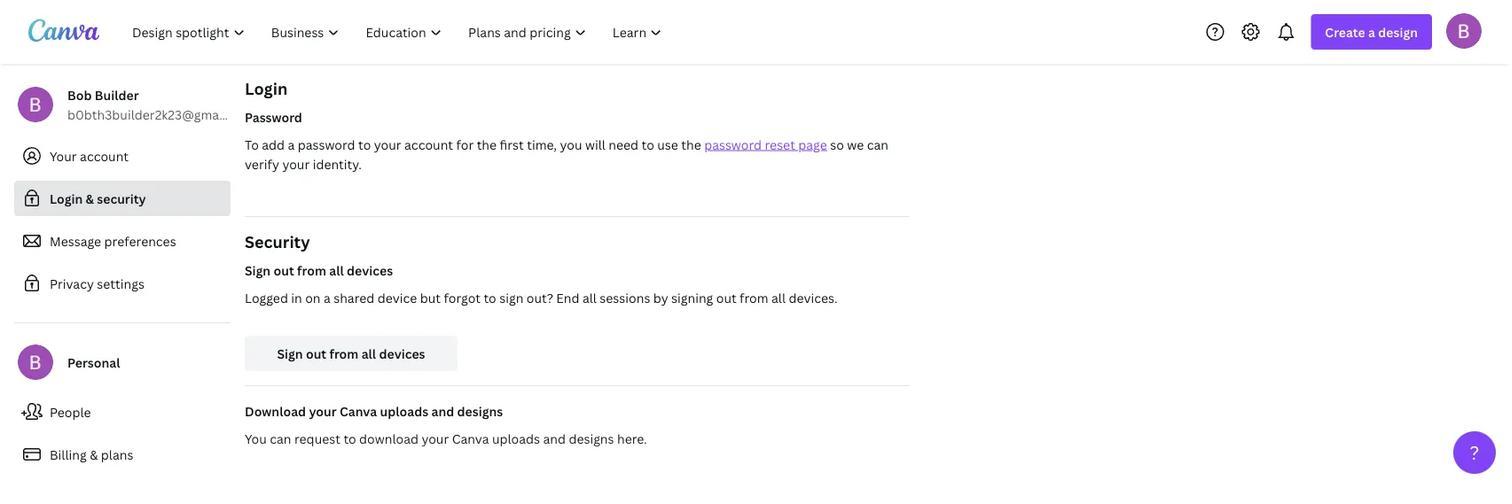 Task type: locate. For each thing, give the bounding box(es) containing it.
0 vertical spatial sign
[[245, 262, 271, 279]]

a
[[1369, 24, 1376, 40], [288, 136, 295, 153], [324, 290, 331, 306]]

design
[[1379, 24, 1418, 40]]

sign up logged
[[245, 262, 271, 279]]

login down your
[[50, 190, 83, 207]]

your inside so we can verify your identity.
[[282, 156, 310, 173]]

in
[[291, 290, 302, 306]]

0 horizontal spatial the
[[477, 136, 497, 153]]

1 vertical spatial a
[[288, 136, 295, 153]]

2 horizontal spatial a
[[1369, 24, 1376, 40]]

to right request
[[344, 431, 356, 447]]

password up identity.
[[298, 136, 355, 153]]

1 horizontal spatial can
[[867, 136, 889, 153]]

to
[[358, 136, 371, 153], [642, 136, 654, 153], [484, 290, 497, 306], [344, 431, 356, 447]]

and
[[431, 403, 454, 420], [543, 431, 566, 447]]

to
[[245, 136, 259, 153]]

sign out from all devices button
[[245, 336, 458, 372]]

1 vertical spatial uploads
[[492, 431, 540, 447]]

create
[[1325, 24, 1366, 40]]

0 vertical spatial from
[[297, 262, 326, 279]]

1 vertical spatial &
[[90, 447, 98, 463]]

logged in on a shared device but forgot to sign out? end all sessions by signing out from all devices.
[[245, 290, 838, 306]]

1 horizontal spatial account
[[405, 136, 453, 153]]

1 vertical spatial sign
[[277, 345, 303, 362]]

on
[[305, 290, 321, 306]]

password
[[298, 136, 355, 153], [704, 136, 762, 153]]

will
[[585, 136, 606, 153]]

a right add on the left of page
[[288, 136, 295, 153]]

1 vertical spatial sign out from all devices
[[277, 345, 425, 362]]

password reset page link
[[704, 136, 827, 153]]

out down security at the left of page
[[274, 262, 294, 279]]

can
[[867, 136, 889, 153], [270, 431, 291, 447]]

& left security
[[86, 190, 94, 207]]

1 horizontal spatial sign
[[277, 345, 303, 362]]

your left for at the left of page
[[374, 136, 401, 153]]

sign out from all devices down shared
[[277, 345, 425, 362]]

0 horizontal spatial and
[[431, 403, 454, 420]]

to left sign
[[484, 290, 497, 306]]

canva right download
[[452, 431, 489, 447]]

& for billing
[[90, 447, 98, 463]]

can right we
[[867, 136, 889, 153]]

first
[[500, 136, 524, 153]]

0 horizontal spatial from
[[297, 262, 326, 279]]

request
[[294, 431, 341, 447]]

bob builder image
[[1447, 13, 1482, 49]]

can right you
[[270, 431, 291, 447]]

all down shared
[[362, 345, 376, 362]]

devices up shared
[[347, 262, 393, 279]]

sign out from all devices inside sign out from all devices button
[[277, 345, 425, 362]]

billing
[[50, 447, 87, 463]]

bob builder b0bth3builder2k23@gmail.com
[[67, 86, 255, 123]]

sessions
[[600, 290, 650, 306]]

privacy
[[50, 275, 94, 292]]

the right use
[[681, 136, 701, 153]]

from down shared
[[330, 345, 359, 362]]

0 vertical spatial out
[[274, 262, 294, 279]]

1 horizontal spatial the
[[681, 136, 701, 153]]

0 vertical spatial a
[[1369, 24, 1376, 40]]

designs
[[457, 403, 503, 420], [569, 431, 614, 447]]

canva up download
[[340, 403, 377, 420]]

account left for at the left of page
[[405, 136, 453, 153]]

?
[[1470, 440, 1480, 466]]

1 horizontal spatial password
[[704, 136, 762, 153]]

login
[[245, 78, 288, 99], [50, 190, 83, 207]]

people
[[50, 404, 91, 421]]

uploads
[[380, 403, 429, 420], [492, 431, 540, 447]]

0 horizontal spatial designs
[[457, 403, 503, 420]]

a right on
[[324, 290, 331, 306]]

sign down in
[[277, 345, 303, 362]]

out down on
[[306, 345, 327, 362]]

your down add on the left of page
[[282, 156, 310, 173]]

account
[[405, 136, 453, 153], [80, 148, 129, 165]]

login & security link
[[14, 181, 231, 216]]

0 horizontal spatial password
[[298, 136, 355, 153]]

all left 'devices.'
[[772, 290, 786, 306]]

1 vertical spatial designs
[[569, 431, 614, 447]]

out right signing at the bottom of the page
[[716, 290, 737, 306]]

0 vertical spatial login
[[245, 78, 288, 99]]

and left here.
[[543, 431, 566, 447]]

billing & plans link
[[14, 437, 231, 473]]

canva
[[340, 403, 377, 420], [452, 431, 489, 447]]

builder
[[95, 86, 139, 103]]

0 vertical spatial can
[[867, 136, 889, 153]]

2 horizontal spatial from
[[740, 290, 769, 306]]

a left "design"
[[1369, 24, 1376, 40]]

1 horizontal spatial uploads
[[492, 431, 540, 447]]

0 horizontal spatial account
[[80, 148, 129, 165]]

account right your
[[80, 148, 129, 165]]

message preferences
[[50, 233, 176, 250]]

password left reset
[[704, 136, 762, 153]]

all
[[329, 262, 344, 279], [583, 290, 597, 306], [772, 290, 786, 306], [362, 345, 376, 362]]

1 horizontal spatial a
[[324, 290, 331, 306]]

shared
[[334, 290, 375, 306]]

all up shared
[[329, 262, 344, 279]]

end
[[556, 290, 580, 306]]

designs left here.
[[569, 431, 614, 447]]

need
[[609, 136, 639, 153]]

so
[[830, 136, 844, 153]]

we
[[847, 136, 864, 153]]

to left use
[[642, 136, 654, 153]]

0 horizontal spatial out
[[274, 262, 294, 279]]

devices.
[[789, 290, 838, 306]]

a inside dropdown button
[[1369, 24, 1376, 40]]

create a design button
[[1311, 14, 1432, 50]]

0 horizontal spatial login
[[50, 190, 83, 207]]

0 vertical spatial &
[[86, 190, 94, 207]]

sign inside button
[[277, 345, 303, 362]]

from up on
[[297, 262, 326, 279]]

the
[[477, 136, 497, 153], [681, 136, 701, 153]]

from
[[297, 262, 326, 279], [740, 290, 769, 306], [330, 345, 359, 362]]

1 horizontal spatial canva
[[452, 431, 489, 447]]

sign out from all devices up on
[[245, 262, 393, 279]]

0 horizontal spatial can
[[270, 431, 291, 447]]

0 vertical spatial designs
[[457, 403, 503, 420]]

your account
[[50, 148, 129, 165]]

sign out from all devices
[[245, 262, 393, 279], [277, 345, 425, 362]]

sign
[[245, 262, 271, 279], [277, 345, 303, 362]]

people link
[[14, 395, 231, 430]]

0 horizontal spatial a
[[288, 136, 295, 153]]

the right for at the left of page
[[477, 136, 497, 153]]

1 horizontal spatial out
[[306, 345, 327, 362]]

you
[[245, 431, 267, 447]]

login up password
[[245, 78, 288, 99]]

2 vertical spatial from
[[330, 345, 359, 362]]

1 horizontal spatial designs
[[569, 431, 614, 447]]

devices
[[347, 262, 393, 279], [379, 345, 425, 362]]

1 vertical spatial out
[[716, 290, 737, 306]]

1 vertical spatial login
[[50, 190, 83, 207]]

1 vertical spatial from
[[740, 290, 769, 306]]

use
[[657, 136, 678, 153]]

designs up the you can request to download your canva uploads and designs here.
[[457, 403, 503, 420]]

&
[[86, 190, 94, 207], [90, 447, 98, 463]]

0 vertical spatial uploads
[[380, 403, 429, 420]]

out inside button
[[306, 345, 327, 362]]

billing & plans
[[50, 447, 133, 463]]

1 horizontal spatial from
[[330, 345, 359, 362]]

1 vertical spatial devices
[[379, 345, 425, 362]]

out
[[274, 262, 294, 279], [716, 290, 737, 306], [306, 345, 327, 362]]

create a design
[[1325, 24, 1418, 40]]

2 vertical spatial out
[[306, 345, 327, 362]]

download
[[245, 403, 306, 420]]

logged
[[245, 290, 288, 306]]

from left 'devices.'
[[740, 290, 769, 306]]

1 horizontal spatial login
[[245, 78, 288, 99]]

top level navigation element
[[121, 14, 677, 50]]

and up the you can request to download your canva uploads and designs here.
[[431, 403, 454, 420]]

1 vertical spatial can
[[270, 431, 291, 447]]

security
[[245, 231, 310, 253]]

devices down device
[[379, 345, 425, 362]]

1 vertical spatial canva
[[452, 431, 489, 447]]

but
[[420, 290, 441, 306]]

you
[[560, 136, 582, 153]]

time,
[[527, 136, 557, 153]]

your
[[374, 136, 401, 153], [282, 156, 310, 173], [309, 403, 337, 420], [422, 431, 449, 447]]

0 horizontal spatial canva
[[340, 403, 377, 420]]

device
[[378, 290, 417, 306]]

sign
[[500, 290, 524, 306]]

& left 'plans'
[[90, 447, 98, 463]]

verify
[[245, 156, 279, 173]]

so we can verify your identity.
[[245, 136, 889, 173]]

1 vertical spatial and
[[543, 431, 566, 447]]



Task type: vqa. For each thing, say whether or not it's contained in the screenshot.
tailor
no



Task type: describe. For each thing, give the bounding box(es) containing it.
1 the from the left
[[477, 136, 497, 153]]

privacy settings link
[[14, 266, 231, 302]]

0 horizontal spatial uploads
[[380, 403, 429, 420]]

page
[[799, 136, 827, 153]]

preferences
[[104, 233, 176, 250]]

1 password from the left
[[298, 136, 355, 153]]

here.
[[617, 431, 647, 447]]

from inside button
[[330, 345, 359, 362]]

to up identity.
[[358, 136, 371, 153]]

your
[[50, 148, 77, 165]]

login for login
[[245, 78, 288, 99]]

plans
[[101, 447, 133, 463]]

devices inside button
[[379, 345, 425, 362]]

all right the end
[[583, 290, 597, 306]]

privacy settings
[[50, 275, 144, 292]]

settings
[[97, 275, 144, 292]]

2 password from the left
[[704, 136, 762, 153]]

your account link
[[14, 138, 231, 174]]

reset
[[765, 136, 796, 153]]

message preferences link
[[14, 224, 231, 259]]

can inside so we can verify your identity.
[[867, 136, 889, 153]]

forgot
[[444, 290, 481, 306]]

signing
[[671, 290, 713, 306]]

you can request to download your canva uploads and designs here.
[[245, 431, 647, 447]]

0 vertical spatial and
[[431, 403, 454, 420]]

download
[[359, 431, 419, 447]]

2 vertical spatial a
[[324, 290, 331, 306]]

0 vertical spatial sign out from all devices
[[245, 262, 393, 279]]

your right download
[[422, 431, 449, 447]]

by
[[654, 290, 668, 306]]

1 horizontal spatial and
[[543, 431, 566, 447]]

your up request
[[309, 403, 337, 420]]

all inside button
[[362, 345, 376, 362]]

bob
[[67, 86, 92, 103]]

0 vertical spatial devices
[[347, 262, 393, 279]]

security
[[97, 190, 146, 207]]

& for login
[[86, 190, 94, 207]]

? button
[[1454, 432, 1496, 475]]

b0bth3builder2k23@gmail.com
[[67, 106, 255, 123]]

message
[[50, 233, 101, 250]]

download your canva uploads and designs
[[245, 403, 503, 420]]

for
[[456, 136, 474, 153]]

out?
[[527, 290, 553, 306]]

0 horizontal spatial sign
[[245, 262, 271, 279]]

add
[[262, 136, 285, 153]]

login & security
[[50, 190, 146, 207]]

password
[[245, 109, 302, 126]]

2 horizontal spatial out
[[716, 290, 737, 306]]

0 vertical spatial canva
[[340, 403, 377, 420]]

personal
[[67, 354, 120, 371]]

to add a password to your account for the first time, you will need to use the password reset page
[[245, 136, 827, 153]]

login for login & security
[[50, 190, 83, 207]]

2 the from the left
[[681, 136, 701, 153]]

identity.
[[313, 156, 362, 173]]



